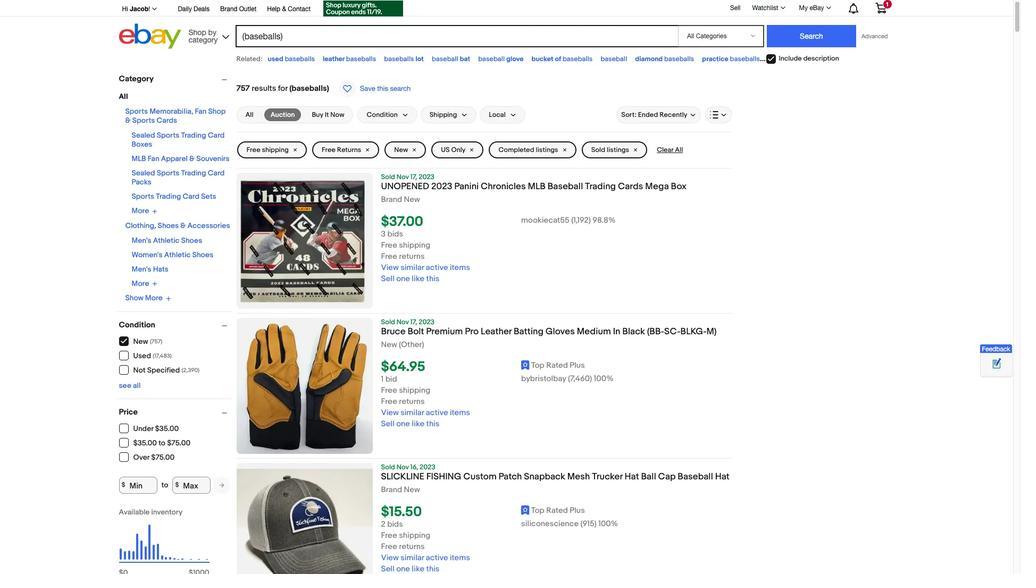 Task type: describe. For each thing, give the bounding box(es) containing it.
(bb-
[[647, 327, 664, 337]]

save this search button
[[335, 80, 414, 98]]

trading inside sold  nov 17, 2023 unopened 2023 panini chronicles mlb baseball trading cards mega box brand new
[[585, 181, 616, 192]]

new up 'used'
[[133, 337, 148, 346]]

clothing,
[[125, 221, 156, 230]]

patch
[[499, 472, 522, 482]]

under $35.00 link
[[119, 424, 179, 433]]

jacob
[[130, 5, 149, 13]]

account navigation
[[116, 0, 894, 18]]

apparel
[[161, 154, 188, 163]]

ended
[[638, 111, 658, 119]]

see
[[119, 381, 131, 390]]

returns for $64.95
[[399, 397, 425, 407]]

sell inside account navigation
[[730, 4, 741, 12]]

sports down sports memorabilia, fan shop & sports cards
[[157, 131, 179, 140]]

1 vertical spatial $75.00
[[151, 453, 175, 462]]

sort: ended recently
[[621, 111, 687, 119]]

$37.00
[[381, 214, 423, 230]]

trading down mlb fan apparel & souvenirs link
[[181, 169, 206, 178]]

shipping inside siliconescience (915) 100% free shipping free returns view similar active items
[[399, 531, 430, 541]]

new inside sold  nov 16, 2023 slickline fishing custom patch snapback mesh trucker hat ball cap baseball hat brand new
[[404, 485, 420, 495]]

category
[[189, 35, 218, 44]]

new inside sold  nov 17, 2023 unopened 2023 panini chronicles mlb baseball trading cards mega box brand new
[[404, 195, 420, 205]]

slickline fishing custom patch snapback mesh trucker hat ball cap baseball hat image
[[236, 469, 373, 574]]

2
[[381, 520, 386, 530]]

3 baseballs from the left
[[384, 55, 414, 63]]

local button
[[480, 106, 525, 123]]

watchlist
[[752, 4, 778, 12]]

0 vertical spatial all
[[119, 92, 128, 101]]

get the coupon image
[[323, 1, 403, 16]]

1 vertical spatial all
[[245, 111, 254, 119]]

1 vertical spatial athletic
[[164, 250, 191, 259]]

free shipping link
[[237, 141, 307, 158]]

souvenirs
[[196, 154, 229, 163]]

brand outlet
[[220, 5, 256, 13]]

Maximum Value in $ text field
[[172, 477, 211, 494]]

boxes
[[132, 140, 152, 149]]

us only link
[[431, 141, 484, 158]]

view for $64.95
[[381, 408, 399, 418]]

new up unopened
[[394, 146, 408, 154]]

returns inside the mookiecat55 (1,192) 98.8% 3 bids free shipping free returns view similar active items sell one like this
[[399, 252, 425, 262]]

returns for $15.50
[[399, 542, 425, 552]]

sort: ended recently button
[[617, 106, 701, 123]]

local
[[489, 111, 506, 119]]

2 bids from the top
[[387, 520, 403, 530]]

sports memorabilia, fan shop & sports cards
[[125, 107, 226, 125]]

mookiecat55 (1,192) 98.8% 3 bids free shipping free returns view similar active items sell one like this
[[381, 215, 616, 284]]

mlb fan apparel & souvenirs link
[[132, 154, 229, 163]]

active inside the mookiecat55 (1,192) 98.8% 3 bids free shipping free returns view similar active items sell one like this
[[426, 263, 448, 273]]

help & contact link
[[267, 4, 311, 15]]

gloves
[[546, 327, 575, 337]]

women's
[[132, 250, 163, 259]]

glove
[[506, 55, 524, 63]]

outlet
[[239, 5, 256, 13]]

mookiecat55
[[521, 215, 570, 226]]

hi jacob !
[[122, 5, 150, 13]]

price button
[[119, 407, 232, 417]]

bolt
[[408, 327, 424, 337]]

2023 for $15.50
[[420, 463, 435, 472]]

new (757)
[[133, 337, 162, 346]]

available inventory
[[119, 508, 183, 517]]

practice baseballs
[[702, 55, 760, 63]]

box
[[671, 181, 687, 192]]

all
[[133, 381, 141, 390]]

buy
[[312, 111, 323, 119]]

used baseballs
[[268, 55, 315, 63]]

4 baseballs from the left
[[563, 55, 593, 63]]

trading down sports memorabilia, fan shop & sports cards
[[181, 131, 206, 140]]

fan inside sports memorabilia, fan shop & sports cards
[[195, 107, 207, 116]]

$15.50
[[381, 504, 422, 521]]

0 vertical spatial $75.00
[[167, 439, 190, 448]]

top for $15.50
[[531, 506, 544, 516]]

(1,192)
[[571, 215, 591, 226]]

ebay
[[810, 4, 824, 12]]

0 vertical spatial to
[[159, 439, 165, 448]]

recently
[[660, 111, 687, 119]]

bat
[[460, 55, 470, 63]]

slickline fishing custom patch snapback mesh trucker hat ball cap baseball hat link
[[381, 472, 732, 486]]

auction
[[271, 111, 295, 119]]

like inside the mookiecat55 (1,192) 98.8% 3 bids free shipping free returns view similar active items sell one like this
[[412, 274, 425, 284]]

1 sell one like this link from the top
[[381, 274, 439, 284]]

show more button
[[125, 294, 171, 303]]

used (17,483)
[[133, 352, 172, 361]]

brand inside account navigation
[[220, 5, 237, 13]]

lot
[[416, 55, 424, 63]]

diamond
[[635, 55, 663, 63]]

this inside bybristolbay (7,460) 100% free shipping free returns view similar active items sell one like this
[[426, 419, 439, 429]]

this inside the mookiecat55 (1,192) 98.8% 3 bids free shipping free returns view similar active items sell one like this
[[426, 274, 439, 284]]

sealed sports trading card packs link
[[132, 169, 225, 187]]

top rated plus image for $64.95
[[521, 360, 530, 370]]

(757)
[[150, 338, 162, 345]]

2 vertical spatial shoes
[[192, 250, 213, 259]]

1 vertical spatial to
[[161, 481, 168, 490]]

advanced
[[862, 33, 888, 39]]

items for $15.50
[[450, 553, 470, 563]]

slickline
[[381, 472, 424, 482]]

listing options selector. list view selected. image
[[710, 111, 727, 119]]

hats
[[153, 265, 169, 274]]

1 vertical spatial condition
[[119, 320, 155, 330]]

all link
[[239, 108, 260, 121]]

view for $15.50
[[381, 553, 399, 563]]

panini
[[454, 181, 479, 192]]

100% for $64.95
[[594, 374, 614, 384]]

hi
[[122, 5, 128, 13]]

feedback
[[982, 346, 1010, 353]]

Auction selected text field
[[271, 110, 295, 120]]

0 vertical spatial card
[[208, 131, 225, 140]]

shipping inside bybristolbay (7,460) 100% free shipping free returns view similar active items sell one like this
[[399, 386, 430, 396]]

packs
[[132, 178, 151, 187]]

(other)
[[399, 340, 424, 350]]

new inside sold  nov 17, 2023 bruce bolt premium pro leather batting gloves medium in black (bb-sc-blkg-m) new (other)
[[381, 340, 397, 350]]

none submit inside shop by category banner
[[767, 25, 856, 47]]

available
[[119, 508, 150, 517]]

3 baseball from the left
[[601, 55, 627, 63]]

1 vertical spatial shoes
[[181, 236, 202, 245]]

men's athletic shoes women's athletic shoes men's hats
[[132, 236, 213, 274]]

& inside sports memorabilia, fan shop & sports cards
[[125, 116, 131, 125]]

one inside bybristolbay (7,460) 100% free shipping free returns view similar active items sell one like this
[[396, 419, 410, 429]]

nov for $37.00
[[397, 173, 409, 181]]

mlb inside sold  nov 17, 2023 unopened 2023 panini chronicles mlb baseball trading cards mega box brand new
[[528, 181, 546, 192]]

(7,460)
[[568, 374, 592, 384]]

fan inside sealed sports trading card boxes mlb fan apparel & souvenirs sealed sports trading card packs sports trading card sets
[[148, 154, 159, 163]]

similar for $15.50
[[401, 553, 424, 563]]

plus for $15.50
[[570, 506, 585, 516]]

m)
[[707, 327, 717, 337]]

sell inside the mookiecat55 (1,192) 98.8% 3 bids free shipping free returns view similar active items sell one like this
[[381, 274, 395, 284]]

bruce bolt premium pro leather batting gloves medium in black (bb-sc-blkg-m) heading
[[381, 327, 717, 337]]

one inside the mookiecat55 (1,192) 98.8% 3 bids free shipping free returns view similar active items sell one like this
[[396, 274, 410, 284]]

brand inside sold  nov 16, 2023 slickline fishing custom patch snapback mesh trucker hat ball cap baseball hat brand new
[[381, 485, 402, 495]]

17, for $64.95
[[410, 318, 417, 327]]

17, for $37.00
[[410, 173, 417, 181]]

slickline fishing custom patch snapback mesh trucker hat ball cap baseball hat heading
[[381, 472, 730, 482]]

memorabilia,
[[150, 107, 193, 116]]

chronicles
[[481, 181, 526, 192]]

0 vertical spatial $35.00
[[155, 424, 179, 433]]

trading down sealed sports trading card packs link
[[156, 192, 181, 201]]

baseball inside sold  nov 17, 2023 unopened 2023 panini chronicles mlb baseball trading cards mega box brand new
[[548, 181, 583, 192]]

2 horizontal spatial all
[[675, 146, 683, 154]]

my
[[799, 4, 808, 12]]

757 results for (baseballs)
[[236, 83, 329, 94]]

daily deals
[[178, 5, 210, 13]]

sold  nov 17, 2023 bruce bolt premium pro leather batting gloves medium in black (bb-sc-blkg-m) new (other)
[[381, 318, 717, 350]]

2 vertical spatial card
[[183, 192, 199, 201]]

like inside bybristolbay (7,460) 100% free shipping free returns view similar active items sell one like this
[[412, 419, 425, 429]]

shop by category banner
[[116, 0, 894, 52]]

view inside the mookiecat55 (1,192) 98.8% 3 bids free shipping free returns view similar active items sell one like this
[[381, 263, 399, 273]]

2 sell one like this link from the top
[[381, 419, 439, 429]]

include
[[779, 54, 802, 63]]

auction link
[[264, 108, 301, 121]]

main content containing $37.00
[[236, 69, 732, 574]]

us
[[441, 146, 450, 154]]

description
[[803, 54, 839, 63]]

sold for $37.00
[[381, 173, 395, 181]]

cap
[[658, 472, 676, 482]]

bruce
[[381, 327, 406, 337]]

baseball glove
[[478, 55, 524, 63]]

sold listings link
[[582, 141, 647, 158]]

2023 left panini
[[431, 181, 452, 192]]

items inside the mookiecat55 (1,192) 98.8% 3 bids free shipping free returns view similar active items sell one like this
[[450, 263, 470, 273]]

1 more button from the top
[[132, 206, 158, 216]]

contact
[[288, 5, 311, 13]]

clear all link
[[653, 141, 687, 158]]



Task type: vqa. For each thing, say whether or not it's contained in the screenshot.
Get an extra 15% off image on the top
no



Task type: locate. For each thing, give the bounding box(es) containing it.
1 17, from the top
[[410, 173, 417, 181]]

free returns
[[322, 146, 361, 154]]

daily deals link
[[178, 4, 210, 15]]

2 vertical spatial brand
[[381, 485, 402, 495]]

1 for 1
[[886, 1, 889, 7]]

2 returns from the top
[[399, 397, 425, 407]]

bruce bolt premium pro leather batting gloves medium in black (bb-sc-blkg-m) link
[[381, 327, 732, 340]]

mlb right the chronicles
[[528, 181, 546, 192]]

fishing
[[426, 472, 461, 482]]

view similar active items link for $15.50
[[381, 553, 470, 563]]

sold inside sold listings link
[[591, 146, 605, 154]]

baseball link
[[601, 55, 627, 63]]

nov inside sold  nov 17, 2023 bruce bolt premium pro leather batting gloves medium in black (bb-sc-blkg-m) new (other)
[[397, 318, 409, 327]]

100% inside siliconescience (915) 100% free shipping free returns view similar active items
[[598, 519, 618, 529]]

shipping down $37.00
[[399, 240, 430, 251]]

view down 2 bids
[[381, 553, 399, 563]]

condition up new (757)
[[119, 320, 155, 330]]

& right help at the top of page
[[282, 5, 286, 13]]

1 vertical spatial sell
[[381, 274, 395, 284]]

2 top from the top
[[531, 506, 544, 516]]

2 listings from the left
[[607, 146, 629, 154]]

mlb down boxes
[[132, 154, 146, 163]]

0 vertical spatial shoes
[[158, 221, 179, 230]]

0 vertical spatial top
[[531, 361, 544, 371]]

1 horizontal spatial condition button
[[358, 106, 417, 123]]

sports
[[125, 107, 148, 116], [132, 116, 155, 125], [157, 131, 179, 140], [157, 169, 179, 178], [132, 192, 154, 201]]

1 like from the top
[[412, 274, 425, 284]]

all down 757
[[245, 111, 254, 119]]

1 horizontal spatial 1
[[886, 1, 889, 7]]

17, inside sold  nov 17, 2023 bruce bolt premium pro leather batting gloves medium in black (bb-sc-blkg-m) new (other)
[[410, 318, 417, 327]]

1 vertical spatial sell one like this link
[[381, 419, 439, 429]]

1 vertical spatial items
[[450, 408, 470, 418]]

search
[[390, 85, 411, 93]]

sold  nov 17, 2023 unopened 2023 panini chronicles mlb baseball trading cards mega box brand new
[[381, 173, 687, 205]]

more up show more
[[132, 279, 149, 288]]

1 vertical spatial bids
[[387, 520, 403, 530]]

2 more button from the top
[[132, 279, 158, 288]]

bid
[[385, 374, 397, 385]]

1 vertical spatial sealed
[[132, 169, 155, 178]]

like up 16,
[[412, 419, 425, 429]]

Search for anything text field
[[237, 26, 676, 46]]

returns down $64.95
[[399, 397, 425, 407]]

1 vertical spatial cards
[[618, 181, 643, 192]]

returns
[[337, 146, 361, 154]]

unopened 2023 panini chronicles mlb baseball trading cards mega box heading
[[381, 181, 687, 192]]

shoes
[[158, 221, 179, 230], [181, 236, 202, 245], [192, 250, 213, 259]]

this inside button
[[377, 85, 388, 93]]

$75.00 down under $35.00
[[167, 439, 190, 448]]

1 vertical spatial nov
[[397, 318, 409, 327]]

card left the sets
[[183, 192, 199, 201]]

top rated plus up siliconescience
[[531, 506, 585, 516]]

2 one from the top
[[396, 419, 410, 429]]

baseballs lot
[[384, 55, 424, 63]]

3 view similar active items link from the top
[[381, 553, 470, 563]]

leather
[[481, 327, 512, 337]]

active for $64.95
[[426, 408, 448, 418]]

6 baseballs from the left
[[730, 55, 760, 63]]

1 top rated plus from the top
[[531, 361, 585, 371]]

0 vertical spatial cards
[[157, 116, 177, 125]]

mesh
[[567, 472, 590, 482]]

2 rated from the top
[[546, 506, 568, 516]]

$35.00 to $75.00 link
[[119, 438, 191, 448]]

mlb inside sealed sports trading card boxes mlb fan apparel & souvenirs sealed sports trading card packs sports trading card sets
[[132, 154, 146, 163]]

1 sealed from the top
[[132, 131, 155, 140]]

1 up advanced
[[886, 1, 889, 7]]

more for second more button from the bottom of the page
[[132, 206, 149, 216]]

top rated plus image for $15.50
[[521, 506, 530, 515]]

$75.00 down $35.00 to $75.00
[[151, 453, 175, 462]]

sports down the packs
[[132, 192, 154, 201]]

2023 for $64.95
[[419, 318, 434, 327]]

free shipping
[[246, 146, 289, 154]]

unopened
[[381, 181, 429, 192]]

2 vertical spatial items
[[450, 553, 470, 563]]

under $35.00
[[133, 424, 179, 433]]

baseball for bat
[[432, 55, 458, 63]]

0 vertical spatial more button
[[132, 206, 158, 216]]

of
[[555, 55, 561, 63]]

view down "3"
[[381, 263, 399, 273]]

0 horizontal spatial fan
[[148, 154, 159, 163]]

0 vertical spatial sealed
[[132, 131, 155, 140]]

1 one from the top
[[396, 274, 410, 284]]

active
[[426, 263, 448, 273], [426, 408, 448, 418], [426, 553, 448, 563]]

0 horizontal spatial cards
[[157, 116, 177, 125]]

similar
[[401, 263, 424, 273], [401, 408, 424, 418], [401, 553, 424, 563]]

similar down $37.00
[[401, 263, 424, 273]]

2 vertical spatial all
[[675, 146, 683, 154]]

1 view from the top
[[381, 263, 399, 273]]

men's
[[132, 236, 151, 245], [132, 265, 151, 274]]

baseball inside sold  nov 16, 2023 slickline fishing custom patch snapback mesh trucker hat ball cap baseball hat brand new
[[678, 472, 713, 482]]

2 baseballs from the left
[[346, 55, 376, 63]]

2 view similar active items link from the top
[[381, 408, 470, 418]]

1 horizontal spatial $
[[175, 481, 179, 489]]

plus up (7,460)
[[570, 361, 585, 371]]

similar down $64.95
[[401, 408, 424, 418]]

sell down 1 bid
[[381, 419, 395, 429]]

1 bid
[[381, 374, 397, 385]]

1 vertical spatial card
[[208, 169, 225, 178]]

0 vertical spatial this
[[377, 85, 388, 93]]

0 vertical spatial top rated plus image
[[521, 360, 530, 370]]

3 returns from the top
[[399, 542, 425, 552]]

0 vertical spatial athletic
[[153, 236, 180, 245]]

top for $64.95
[[531, 361, 544, 371]]

2023 for $37.00
[[419, 173, 434, 181]]

brand
[[220, 5, 237, 13], [381, 195, 402, 205], [381, 485, 402, 495]]

$
[[122, 481, 125, 489], [175, 481, 179, 489]]

1 vertical spatial plus
[[570, 506, 585, 516]]

diamond baseballs
[[635, 55, 694, 63]]

include description
[[779, 54, 839, 63]]

2 similar from the top
[[401, 408, 424, 418]]

sealed down boxes
[[132, 169, 155, 178]]

cards inside sports memorabilia, fan shop & sports cards
[[157, 116, 177, 125]]

to down under $35.00
[[159, 439, 165, 448]]

similar inside siliconescience (915) 100% free shipping free returns view similar active items
[[401, 553, 424, 563]]

1 $ from the left
[[122, 481, 125, 489]]

1 vertical spatial condition button
[[119, 320, 232, 330]]

(2,390)
[[182, 367, 199, 374]]

1 top rated plus image from the top
[[521, 360, 530, 370]]

sell one like this link
[[381, 274, 439, 284], [381, 419, 439, 429]]

2023
[[419, 173, 434, 181], [431, 181, 452, 192], [419, 318, 434, 327], [420, 463, 435, 472]]

all down category at the left top of page
[[119, 92, 128, 101]]

2 17, from the top
[[410, 318, 417, 327]]

clear all
[[657, 146, 683, 154]]

2 $ from the left
[[175, 481, 179, 489]]

shop left by on the top of page
[[189, 28, 206, 36]]

0 vertical spatial returns
[[399, 252, 425, 262]]

shipping inside the mookiecat55 (1,192) 98.8% 3 bids free shipping free returns view similar active items sell one like this
[[399, 240, 430, 251]]

sealed down "memorabilia,"
[[132, 131, 155, 140]]

top up siliconescience
[[531, 506, 544, 516]]

like up bolt
[[412, 274, 425, 284]]

baseballs right rawlings
[[795, 55, 825, 63]]

2 vertical spatial nov
[[397, 463, 409, 472]]

& up the men's athletic shoes link on the top
[[180, 221, 186, 230]]

baseballs right leather
[[346, 55, 376, 63]]

brand down unopened
[[381, 195, 402, 205]]

1 vertical spatial active
[[426, 408, 448, 418]]

2 hat from the left
[[715, 472, 730, 482]]

baseballs for used baseballs
[[285, 55, 315, 63]]

view similar active items link down bid
[[381, 408, 470, 418]]

0 vertical spatial condition
[[367, 111, 398, 119]]

baseballs right diamond
[[664, 55, 694, 63]]

1 baseball from the left
[[432, 55, 458, 63]]

1 inside account navigation
[[886, 1, 889, 7]]

completed
[[499, 146, 534, 154]]

more up clothing,
[[132, 206, 149, 216]]

active for $15.50
[[426, 553, 448, 563]]

us only
[[441, 146, 466, 154]]

1 listings from the left
[[536, 146, 558, 154]]

0 vertical spatial bids
[[387, 229, 403, 239]]

2023 down new link
[[419, 173, 434, 181]]

returns down $37.00
[[399, 252, 425, 262]]

watchlist link
[[746, 2, 790, 14]]

top rated plus for $15.50
[[531, 506, 585, 516]]

1 horizontal spatial cards
[[618, 181, 643, 192]]

not specified (2,390)
[[133, 366, 199, 375]]

3 items from the top
[[450, 553, 470, 563]]

2 top rated plus image from the top
[[521, 506, 530, 515]]

2 vertical spatial active
[[426, 553, 448, 563]]

more right show
[[145, 294, 163, 303]]

condition down save this search
[[367, 111, 398, 119]]

1 vertical spatial mlb
[[528, 181, 546, 192]]

items
[[450, 263, 470, 273], [450, 408, 470, 418], [450, 553, 470, 563]]

baseball left bat
[[432, 55, 458, 63]]

1 plus from the top
[[570, 361, 585, 371]]

3 active from the top
[[426, 553, 448, 563]]

& inside account navigation
[[282, 5, 286, 13]]

practice
[[702, 55, 728, 63]]

new down unopened
[[404, 195, 420, 205]]

7 baseballs from the left
[[795, 55, 825, 63]]

card up souvenirs
[[208, 131, 225, 140]]

view similar active items link down $37.00
[[381, 263, 470, 273]]

100% for $15.50
[[598, 519, 618, 529]]

0 vertical spatial sell one like this link
[[381, 274, 439, 284]]

rated for $64.95
[[546, 361, 568, 371]]

listings inside sold listings link
[[607, 146, 629, 154]]

listings right completed on the top of page
[[536, 146, 558, 154]]

my ebay link
[[793, 2, 836, 14]]

cards left mega
[[618, 181, 643, 192]]

(17,483)
[[153, 353, 172, 360]]

0 horizontal spatial mlb
[[132, 154, 146, 163]]

17, inside sold  nov 17, 2023 unopened 2023 panini chronicles mlb baseball trading cards mega box brand new
[[410, 173, 417, 181]]

$ up available
[[122, 481, 125, 489]]

2 baseball from the left
[[478, 55, 505, 63]]

0 horizontal spatial hat
[[625, 472, 639, 482]]

baseball right cap
[[678, 472, 713, 482]]

sports down apparel
[[157, 169, 179, 178]]

None submit
[[767, 25, 856, 47]]

1 vertical spatial shop
[[208, 107, 226, 116]]

brand inside sold  nov 17, 2023 unopened 2023 panini chronicles mlb baseball trading cards mega box brand new
[[381, 195, 402, 205]]

$35.00 up $35.00 to $75.00
[[155, 424, 179, 433]]

2023 inside sold  nov 17, 2023 bruce bolt premium pro leather batting gloves medium in black (bb-sc-blkg-m) new (other)
[[419, 318, 434, 327]]

1 vertical spatial top rated plus
[[531, 506, 585, 516]]

& inside sealed sports trading card boxes mlb fan apparel & souvenirs sealed sports trading card packs sports trading card sets
[[189, 154, 195, 163]]

more inside show more button
[[145, 294, 163, 303]]

1 link
[[869, 0, 893, 15]]

save
[[360, 85, 375, 93]]

1 top from the top
[[531, 361, 544, 371]]

1 horizontal spatial shop
[[208, 107, 226, 116]]

plus for $64.95
[[570, 361, 585, 371]]

sell one like this link down "3"
[[381, 274, 439, 284]]

baseballs for leather baseballs
[[346, 55, 376, 63]]

1 bids from the top
[[387, 229, 403, 239]]

sell inside bybristolbay (7,460) 100% free shipping free returns view similar active items sell one like this
[[381, 419, 395, 429]]

$35.00 to $75.00
[[133, 439, 190, 448]]

listings for completed listings
[[536, 146, 558, 154]]

more button up show more
[[132, 279, 158, 288]]

baseballs for practice baseballs
[[730, 55, 760, 63]]

new down bruce
[[381, 340, 397, 350]]

2 like from the top
[[412, 419, 425, 429]]

1 vertical spatial top
[[531, 506, 544, 516]]

new link
[[385, 141, 426, 158]]

active inside bybristolbay (7,460) 100% free shipping free returns view similar active items sell one like this
[[426, 408, 448, 418]]

sc-
[[664, 327, 681, 337]]

0 vertical spatial one
[[396, 274, 410, 284]]

1 men's from the top
[[132, 236, 151, 245]]

baseball bat
[[432, 55, 470, 63]]

0 vertical spatial shop
[[189, 28, 206, 36]]

1 vertical spatial view
[[381, 408, 399, 418]]

sets
[[201, 192, 216, 201]]

100% inside bybristolbay (7,460) 100% free shipping free returns view similar active items sell one like this
[[594, 374, 614, 384]]

nov inside sold  nov 16, 2023 slickline fishing custom patch snapback mesh trucker hat ball cap baseball hat brand new
[[397, 463, 409, 472]]

top rated plus image up siliconescience
[[521, 506, 530, 515]]

baseballs right of
[[563, 55, 593, 63]]

black
[[622, 327, 645, 337]]

1 vertical spatial view similar active items link
[[381, 408, 470, 418]]

unopened 2023 panini chronicles mlb baseball trading cards mega box image
[[236, 173, 373, 309]]

2023 up '(other)'
[[419, 318, 434, 327]]

2 vertical spatial more
[[145, 294, 163, 303]]

2 men's from the top
[[132, 265, 151, 274]]

2 items from the top
[[450, 408, 470, 418]]

nov
[[397, 173, 409, 181], [397, 318, 409, 327], [397, 463, 409, 472]]

bybristolbay (7,460) 100% free shipping free returns view similar active items sell one like this
[[381, 374, 614, 429]]

similar down 2 bids
[[401, 553, 424, 563]]

in
[[613, 327, 620, 337]]

1 baseballs from the left
[[285, 55, 315, 63]]

0 vertical spatial baseball
[[548, 181, 583, 192]]

view similar active items link for $64.95
[[381, 408, 470, 418]]

0 horizontal spatial all
[[119, 92, 128, 101]]

price
[[119, 407, 138, 417]]

2 plus from the top
[[570, 506, 585, 516]]

1 view similar active items link from the top
[[381, 263, 470, 273]]

sold inside sold  nov 17, 2023 unopened 2023 panini chronicles mlb baseball trading cards mega box brand new
[[381, 173, 395, 181]]

men's down clothing,
[[132, 236, 151, 245]]

0 vertical spatial like
[[412, 274, 425, 284]]

0 vertical spatial similar
[[401, 263, 424, 273]]

1 vertical spatial baseball
[[678, 472, 713, 482]]

0 vertical spatial sell
[[730, 4, 741, 12]]

top rated plus up bybristolbay
[[531, 361, 585, 371]]

graph of available inventory between $0 and $1000+ image
[[119, 508, 209, 574]]

2 sealed from the top
[[132, 169, 155, 178]]

top up bybristolbay
[[531, 361, 544, 371]]

more for second more button
[[132, 279, 149, 288]]

2 vertical spatial view similar active items link
[[381, 553, 470, 563]]

items for $64.95
[[450, 408, 470, 418]]

2023 inside sold  nov 16, 2023 slickline fishing custom patch snapback mesh trucker hat ball cap baseball hat brand new
[[420, 463, 435, 472]]

view similar active items link down 2 bids
[[381, 553, 470, 563]]

all
[[119, 92, 128, 101], [245, 111, 254, 119], [675, 146, 683, 154]]

nov down new link
[[397, 173, 409, 181]]

sell down "3"
[[381, 274, 395, 284]]

similar inside bybristolbay (7,460) 100% free shipping free returns view similar active items sell one like this
[[401, 408, 424, 418]]

not
[[133, 366, 146, 375]]

view down 1 bid
[[381, 408, 399, 418]]

sold for $15.50
[[381, 463, 395, 472]]

$ for maximum value in $ 'text box'
[[175, 481, 179, 489]]

sell one like this link up 16,
[[381, 419, 439, 429]]

3 similar from the top
[[401, 553, 424, 563]]

1 vertical spatial like
[[412, 419, 425, 429]]

pro
[[465, 327, 479, 337]]

0 vertical spatial items
[[450, 263, 470, 273]]

returns inside siliconescience (915) 100% free shipping free returns view similar active items
[[399, 542, 425, 552]]

completed listings
[[499, 146, 558, 154]]

fan down boxes
[[148, 154, 159, 163]]

shipping down auction
[[262, 146, 289, 154]]

bids
[[387, 229, 403, 239], [387, 520, 403, 530]]

baseballs right used
[[285, 55, 315, 63]]

baseballs for diamond baseballs
[[664, 55, 694, 63]]

0 horizontal spatial 1
[[381, 374, 384, 385]]

0 vertical spatial mlb
[[132, 154, 146, 163]]

1 vertical spatial one
[[396, 419, 410, 429]]

listings for sold listings
[[607, 146, 629, 154]]

items inside siliconescience (915) 100% free shipping free returns view similar active items
[[450, 553, 470, 563]]

athletic up women's athletic shoes link
[[153, 236, 180, 245]]

baseball for glove
[[478, 55, 505, 63]]

2 vertical spatial returns
[[399, 542, 425, 552]]

men's athletic shoes link
[[132, 236, 202, 245]]

sports trading card sets link
[[132, 192, 216, 201]]

1 vertical spatial $35.00
[[133, 439, 157, 448]]

shop left all link
[[208, 107, 226, 116]]

1 horizontal spatial baseball
[[478, 55, 505, 63]]

top rated plus image up bybristolbay
[[521, 360, 530, 370]]

sold inside sold  nov 17, 2023 bruce bolt premium pro leather batting gloves medium in black (bb-sc-blkg-m) new (other)
[[381, 318, 395, 327]]

2 nov from the top
[[397, 318, 409, 327]]

0 vertical spatial nov
[[397, 173, 409, 181]]

view inside bybristolbay (7,460) 100% free shipping free returns view similar active items sell one like this
[[381, 408, 399, 418]]

0 horizontal spatial baseball
[[432, 55, 458, 63]]

ball
[[641, 472, 656, 482]]

1 horizontal spatial all
[[245, 111, 254, 119]]

0 horizontal spatial condition button
[[119, 320, 232, 330]]

2 horizontal spatial baseball
[[601, 55, 627, 63]]

nov left 16,
[[397, 463, 409, 472]]

rated up bybristolbay
[[546, 361, 568, 371]]

1 horizontal spatial hat
[[715, 472, 730, 482]]

returns down 2 bids
[[399, 542, 425, 552]]

3 view from the top
[[381, 553, 399, 563]]

main content
[[236, 69, 732, 574]]

0 vertical spatial 1
[[886, 1, 889, 7]]

bruce bolt premium pro leather batting gloves medium in black (bb-sc-blkg-m) image
[[236, 318, 373, 454]]

3 nov from the top
[[397, 463, 409, 472]]

1 returns from the top
[[399, 252, 425, 262]]

nov for $15.50
[[397, 463, 409, 472]]

17, down new link
[[410, 173, 417, 181]]

condition button down save this search
[[358, 106, 417, 123]]

sports down category at the left top of page
[[125, 107, 148, 116]]

100% right (7,460)
[[594, 374, 614, 384]]

card down souvenirs
[[208, 169, 225, 178]]

active inside siliconescience (915) 100% free shipping free returns view similar active items
[[426, 553, 448, 563]]

0 vertical spatial plus
[[570, 361, 585, 371]]

$ up inventory
[[175, 481, 179, 489]]

1 nov from the top
[[397, 173, 409, 181]]

leather
[[323, 55, 345, 63]]

0 vertical spatial fan
[[195, 107, 207, 116]]

2 view from the top
[[381, 408, 399, 418]]

0 vertical spatial rated
[[546, 361, 568, 371]]

0 horizontal spatial $
[[122, 481, 125, 489]]

Minimum Value in $ text field
[[119, 477, 157, 494]]

shop inside sports memorabilia, fan shop & sports cards
[[208, 107, 226, 116]]

inventory
[[151, 508, 183, 517]]

&
[[282, 5, 286, 13], [125, 116, 131, 125], [189, 154, 195, 163], [180, 221, 186, 230]]

1 vertical spatial 1
[[381, 374, 384, 385]]

similar inside the mookiecat55 (1,192) 98.8% 3 bids free shipping free returns view similar active items sell one like this
[[401, 263, 424, 273]]

1 vertical spatial more button
[[132, 279, 158, 288]]

plus up the (915)
[[570, 506, 585, 516]]

shoes down 'clothing, shoes & accessories' link
[[181, 236, 202, 245]]

listings down sort:
[[607, 146, 629, 154]]

more button up clothing,
[[132, 206, 158, 216]]

nov for $64.95
[[397, 318, 409, 327]]

1 rated from the top
[[546, 361, 568, 371]]

1 vertical spatial 17,
[[410, 318, 417, 327]]

plus
[[570, 361, 585, 371], [570, 506, 585, 516]]

to right minimum value in $ text box
[[161, 481, 168, 490]]

bids inside the mookiecat55 (1,192) 98.8% 3 bids free shipping free returns view similar active items sell one like this
[[387, 229, 403, 239]]

this
[[377, 85, 388, 93], [426, 274, 439, 284], [426, 419, 439, 429]]

1 horizontal spatial baseball
[[678, 472, 713, 482]]

sell left watchlist
[[730, 4, 741, 12]]

0 vertical spatial top rated plus
[[531, 361, 585, 371]]

shop inside shop by category
[[189, 28, 206, 36]]

2 top rated plus from the top
[[531, 506, 585, 516]]

rated for $15.50
[[546, 506, 568, 516]]

$ for minimum value in $ text box
[[122, 481, 125, 489]]

rawlings
[[768, 55, 794, 63]]

trading
[[181, 131, 206, 140], [181, 169, 206, 178], [585, 181, 616, 192], [156, 192, 181, 201]]

$35.00 up over $75.00 link
[[133, 439, 157, 448]]

1 for 1 bid
[[381, 374, 384, 385]]

top rated plus image
[[521, 360, 530, 370], [521, 506, 530, 515]]

returns inside bybristolbay (7,460) 100% free shipping free returns view similar active items sell one like this
[[399, 397, 425, 407]]

bybristolbay
[[521, 374, 566, 384]]

over $75.00
[[133, 453, 175, 462]]

listings inside completed listings "link"
[[536, 146, 558, 154]]

shipping button
[[421, 106, 477, 123]]

sold inside sold  nov 16, 2023 slickline fishing custom patch snapback mesh trucker hat ball cap baseball hat brand new
[[381, 463, 395, 472]]

top rated plus for $64.95
[[531, 361, 585, 371]]

view inside siliconescience (915) 100% free shipping free returns view similar active items
[[381, 553, 399, 563]]

trading up 98.8%
[[585, 181, 616, 192]]

fan right "memorabilia,"
[[195, 107, 207, 116]]

2 vertical spatial similar
[[401, 553, 424, 563]]

1 active from the top
[[426, 263, 448, 273]]

help & contact
[[267, 5, 311, 13]]

1 vertical spatial men's
[[132, 265, 151, 274]]

nov inside sold  nov 17, 2023 unopened 2023 panini chronicles mlb baseball trading cards mega box brand new
[[397, 173, 409, 181]]

items inside bybristolbay (7,460) 100% free shipping free returns view similar active items sell one like this
[[450, 408, 470, 418]]

1 horizontal spatial condition
[[367, 111, 398, 119]]

2 vertical spatial view
[[381, 553, 399, 563]]

2 active from the top
[[426, 408, 448, 418]]

mlb
[[132, 154, 146, 163], [528, 181, 546, 192]]

my ebay
[[799, 4, 824, 12]]

1 vertical spatial more
[[132, 279, 149, 288]]

0 vertical spatial men's
[[132, 236, 151, 245]]

baseballs right "practice"
[[730, 55, 760, 63]]

completed listings link
[[489, 141, 576, 158]]

1 similar from the top
[[401, 263, 424, 273]]

sold for $64.95
[[381, 318, 395, 327]]

1 hat from the left
[[625, 472, 639, 482]]

1 vertical spatial fan
[[148, 154, 159, 163]]

shipping down 2 bids
[[399, 531, 430, 541]]

baseballs for rawlings baseballs
[[795, 55, 825, 63]]

batting
[[514, 327, 543, 337]]

sports up boxes
[[132, 116, 155, 125]]

used
[[268, 55, 283, 63]]

1 vertical spatial 100%
[[598, 519, 618, 529]]

baseball
[[548, 181, 583, 192], [678, 472, 713, 482]]

1 horizontal spatial fan
[[195, 107, 207, 116]]

buy it now link
[[305, 108, 351, 121]]

cards up sealed sports trading card boxes link on the top of the page
[[157, 116, 177, 125]]

see all button
[[119, 381, 141, 390]]

5 baseballs from the left
[[664, 55, 694, 63]]

unopened 2023 panini chronicles mlb baseball trading cards mega box link
[[381, 181, 732, 195]]

0 horizontal spatial condition
[[119, 320, 155, 330]]

0 vertical spatial more
[[132, 206, 149, 216]]

1 left bid
[[381, 374, 384, 385]]

show more
[[125, 294, 163, 303]]

similar for $64.95
[[401, 408, 424, 418]]

2 vertical spatial sell
[[381, 419, 395, 429]]

cards inside sold  nov 17, 2023 unopened 2023 panini chronicles mlb baseball trading cards mega box brand new
[[618, 181, 643, 192]]

baseballs left lot
[[384, 55, 414, 63]]

1 items from the top
[[450, 263, 470, 273]]

premium
[[426, 327, 463, 337]]

$35.00
[[155, 424, 179, 433], [133, 439, 157, 448]]

2023 right 16,
[[420, 463, 435, 472]]

0 horizontal spatial shop
[[189, 28, 206, 36]]



